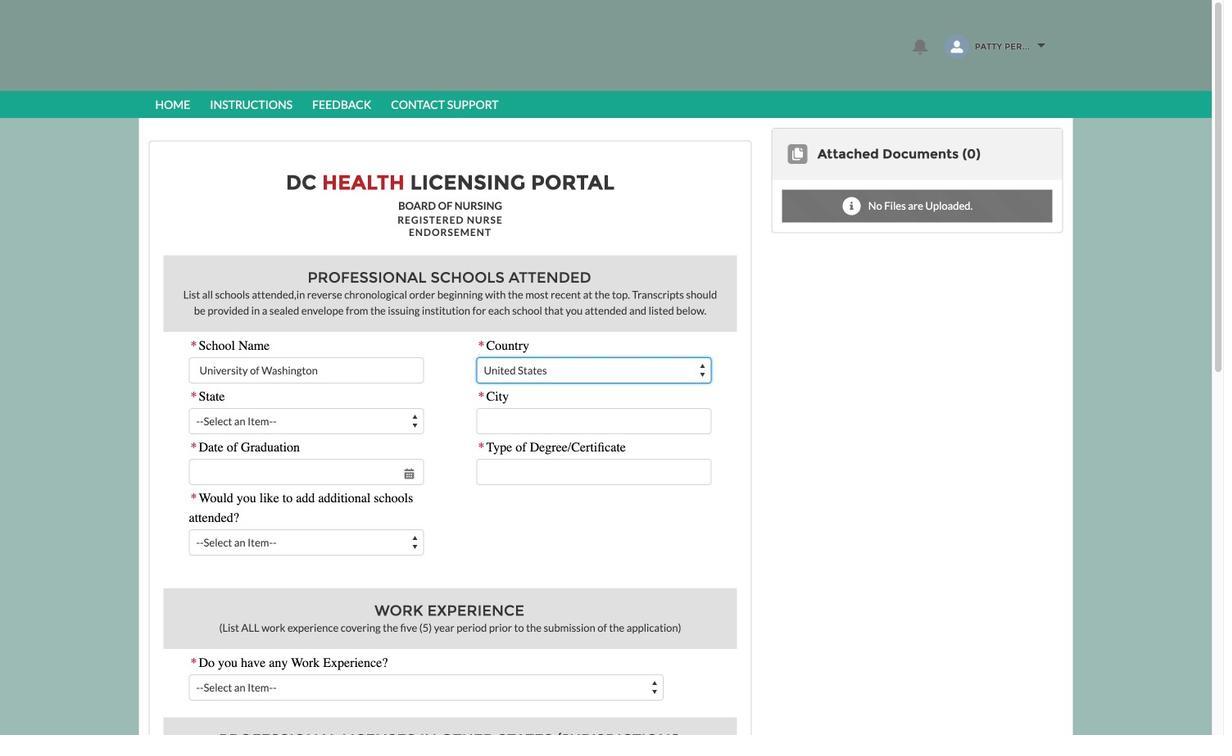 Task type: locate. For each thing, give the bounding box(es) containing it.
None text field
[[477, 408, 712, 434], [189, 459, 424, 485], [477, 459, 712, 485], [477, 408, 712, 434], [189, 459, 424, 485], [477, 459, 712, 485]]

group
[[189, 434, 424, 485]]

main content
[[139, 118, 1073, 735]]

banner
[[0, 0, 1212, 118]]

patty persimmon image
[[945, 34, 969, 59]]

None text field
[[189, 357, 424, 384]]

menu
[[145, 91, 1067, 118]]



Task type: vqa. For each thing, say whether or not it's contained in the screenshot.
'menu'
yes



